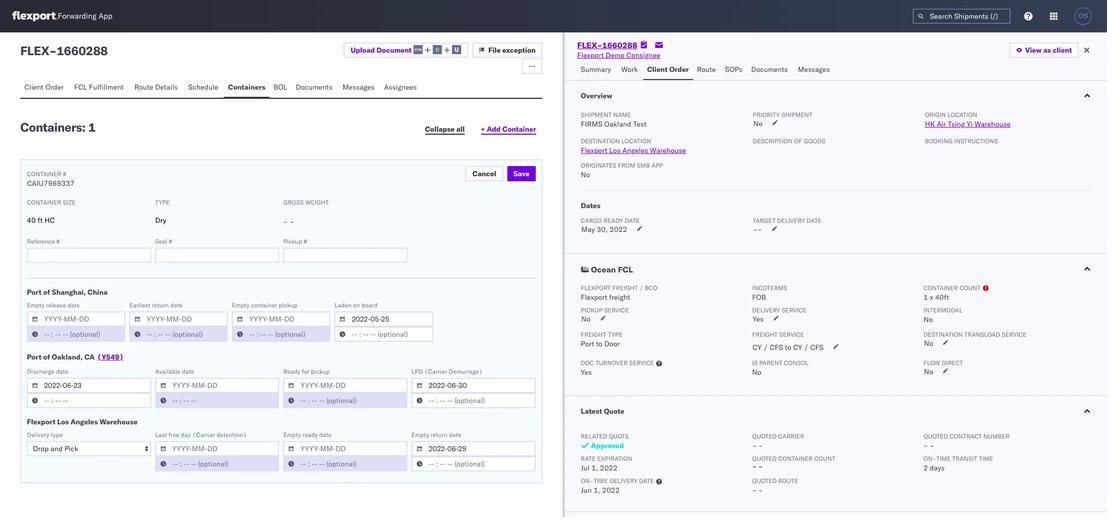 Task type: describe. For each thing, give the bounding box(es) containing it.
0 horizontal spatial los
[[57, 418, 69, 427]]

warehouse inside destination location flexport los angeles warehouse
[[650, 146, 686, 155]]

flexport demo consignee
[[577, 51, 660, 60]]

of for goods
[[794, 137, 802, 145]]

upload document
[[351, 45, 412, 55]]

forwarding app
[[58, 11, 112, 21]]

sops button
[[721, 60, 747, 80]]

upload document button
[[344, 43, 468, 58]]

no inside intermodal no
[[924, 316, 933, 325]]

no down pickup service
[[581, 315, 591, 324]]

-- : -- -- (optional) text field for demurrage)
[[412, 394, 536, 409]]

test
[[633, 120, 647, 129]]

yyyy-mm-dd text field for empty container pickup
[[232, 312, 331, 327]]

save button
[[507, 166, 536, 182]]

assignees
[[384, 83, 417, 92]]

2 horizontal spatial /
[[804, 343, 808, 353]]

date for target delivery date
[[807, 217, 822, 225]]

flexport for flexport demo consignee
[[577, 51, 604, 60]]

+ add container
[[481, 125, 536, 134]]

0 vertical spatial messages
[[798, 65, 830, 74]]

service right transload
[[1002, 331, 1026, 339]]

free
[[169, 432, 179, 439]]

flex - 1660288
[[20, 43, 108, 58]]

delivery for delivery type
[[27, 432, 49, 439]]

count inside quoted container count - -
[[814, 456, 835, 463]]

ready for pickup
[[283, 368, 330, 376]]

container for quoted container count - -
[[778, 456, 813, 463]]

los inside destination location flexport los angeles warehouse
[[609, 146, 621, 155]]

1 vertical spatial angeles
[[71, 418, 98, 427]]

date for empty release date
[[68, 302, 80, 309]]

save
[[513, 169, 530, 179]]

1 horizontal spatial /
[[764, 343, 768, 353]]

date for empty return date
[[449, 432, 461, 439]]

empty for empty return date
[[412, 432, 429, 439]]

intermodal no
[[924, 307, 963, 325]]

--
[[753, 225, 762, 234]]

1 horizontal spatial messages button
[[794, 60, 835, 80]]

empty container pickup
[[232, 302, 297, 309]]

ca
[[84, 353, 95, 362]]

may
[[581, 225, 595, 234]]

-- : -- -- (optional) text field for date
[[129, 327, 228, 342]]

related
[[581, 433, 607, 441]]

-- : -- -- text field for available date
[[155, 394, 279, 409]]

china
[[88, 288, 108, 297]]

yyyy-mm-dd text field for laden on board
[[335, 312, 433, 327]]

-- : -- -- (optional) text field for pickup
[[232, 327, 331, 342]]

bol button
[[269, 78, 292, 98]]

0 horizontal spatial 1660288
[[57, 43, 108, 58]]

-- : -- -- text field for discharge date
[[27, 394, 151, 409]]

target
[[753, 217, 775, 225]]

1, inside 'quoted contract number - - rate expiration jul 1, 2022'
[[591, 464, 598, 473]]

type for delivery type
[[51, 432, 63, 439]]

destination for service
[[924, 331, 963, 339]]

latest quote
[[581, 407, 624, 417]]

2
[[924, 464, 928, 473]]

yi
[[967, 120, 973, 129]]

fulfillment
[[89, 83, 124, 92]]

flexport for flexport los angeles warehouse
[[27, 418, 55, 427]]

from
[[618, 162, 635, 169]]

intermodal
[[924, 307, 963, 315]]

Search Shipments (/) text field
[[913, 9, 1011, 24]]

description of goods
[[753, 137, 825, 145]]

/ inside flexport freight / bco flexport freight
[[639, 285, 643, 292]]

container for container count
[[924, 285, 958, 292]]

(y549)
[[97, 353, 124, 362]]

doc turnover service
[[581, 360, 654, 367]]

2 cfs from the left
[[810, 343, 824, 353]]

1 vertical spatial documents
[[296, 83, 332, 92]]

no inside is parent consol no
[[752, 368, 761, 377]]

0 horizontal spatial fcl
[[74, 83, 87, 92]]

may 30, 2022
[[581, 225, 627, 234]]

1 vertical spatial (carrier
[[192, 432, 215, 439]]

# for container # caiu7969337
[[63, 170, 66, 178]]

no inside originates from smb app no
[[581, 170, 590, 180]]

freight service
[[752, 331, 804, 339]]

destination location flexport los angeles warehouse
[[581, 137, 686, 155]]

bol
[[274, 83, 287, 92]]

schedule
[[188, 83, 218, 92]]

0 horizontal spatial delivery
[[610, 478, 637, 486]]

port of shanghai, china
[[27, 288, 108, 297]]

x
[[930, 293, 933, 302]]

cancel button
[[465, 166, 503, 182]]

consol
[[784, 360, 809, 367]]

1 horizontal spatial client order button
[[643, 60, 693, 80]]

service right turnover
[[629, 360, 654, 367]]

1 horizontal spatial delivery
[[777, 217, 805, 225]]

no down priority
[[753, 119, 763, 128]]

hk
[[925, 120, 935, 129]]

target delivery date
[[753, 217, 822, 225]]

1 horizontal spatial documents button
[[747, 60, 794, 80]]

seal
[[155, 238, 167, 246]]

containers
[[228, 83, 265, 92]]

incoterms fob
[[752, 285, 787, 302]]

origin
[[925, 111, 946, 119]]

container for empty container pickup
[[251, 302, 277, 309]]

-- : -- -- (optional) text field for ready for pickup
[[283, 394, 407, 409]]

firms
[[581, 120, 602, 129]]

empty for empty ready date
[[283, 432, 301, 439]]

-- : -- -- (optional) text field for empty return date
[[412, 457, 536, 472]]

date for cargo ready date
[[625, 217, 640, 225]]

laden
[[335, 302, 352, 309]]

+ add container button
[[475, 122, 542, 137]]

freight for freight type port to door
[[581, 331, 606, 339]]

container for container # caiu7969337
[[27, 170, 61, 178]]

quoted carrier - -
[[752, 433, 804, 451]]

demurrage)
[[449, 368, 483, 376]]

order for the rightmost client order button
[[669, 65, 689, 74]]

assignees button
[[380, 78, 423, 98]]

fcl fulfillment
[[74, 83, 124, 92]]

gross
[[283, 199, 304, 206]]

quote
[[604, 407, 624, 417]]

1 cy from the left
[[753, 343, 762, 353]]

port inside freight type port to door
[[581, 340, 594, 349]]

ready
[[283, 368, 300, 376]]

flexport for flexport freight / bco flexport freight
[[581, 285, 611, 292]]

1 vertical spatial freight
[[609, 293, 630, 302]]

transload
[[964, 331, 1000, 339]]

empty return date
[[412, 432, 461, 439]]

0 horizontal spatial app
[[99, 11, 112, 21]]

0 vertical spatial documents
[[751, 65, 788, 74]]

return for earliest
[[152, 302, 169, 309]]

-- : -- -- (optional) text field for empty ready date
[[283, 457, 407, 472]]

days
[[930, 464, 945, 473]]

date for empty ready date
[[319, 432, 331, 439]]

0 horizontal spatial messages
[[343, 83, 375, 92]]

0 horizontal spatial yes
[[581, 368, 592, 377]]

flexport demo consignee link
[[577, 50, 660, 60]]

service up the service at the bottom right
[[782, 307, 806, 315]]

originates from smb app no
[[581, 162, 663, 180]]

priority shipment
[[753, 111, 812, 119]]

container size
[[27, 199, 76, 206]]

flexport. image
[[12, 11, 58, 21]]

port of oakland, ca (y549)
[[27, 353, 124, 362]]

to for cy
[[785, 343, 791, 353]]

return for empty
[[431, 432, 447, 439]]

oakland,
[[52, 353, 83, 362]]

ft
[[38, 216, 43, 225]]

pickup for empty container pickup
[[279, 302, 297, 309]]

contract
[[950, 433, 982, 441]]

hc
[[45, 216, 55, 225]]

ready for empty
[[302, 432, 318, 439]]

turnover
[[595, 360, 628, 367]]

quoted for quoted route - -
[[752, 478, 777, 486]]

dry
[[155, 216, 166, 225]]

+
[[481, 125, 485, 134]]

client for the leftmost client order button
[[24, 83, 44, 92]]

on- for on-time transit time 2 days
[[924, 456, 936, 463]]

0 horizontal spatial client order button
[[20, 78, 70, 98]]

view as client
[[1025, 46, 1072, 55]]

40ft
[[935, 293, 949, 302]]

yyyy-mm-dd text field for earliest return date
[[129, 312, 228, 327]]

port for port of shanghai, china
[[27, 288, 41, 297]]

flex
[[20, 43, 49, 58]]

1 horizontal spatial fcl
[[618, 265, 633, 275]]

file exception
[[488, 46, 536, 55]]

yyyy-mm-dd text field for available date
[[155, 378, 279, 394]]

app inside originates from smb app no
[[652, 162, 663, 169]]

flexport up pickup service
[[581, 293, 607, 302]]



Task type: vqa. For each thing, say whether or not it's contained in the screenshot.
rightmost Numbers
no



Task type: locate. For each thing, give the bounding box(es) containing it.
yyyy-mm-dd text field for lfd (carrier demurrage)
[[412, 378, 536, 394]]

0 vertical spatial 2022
[[610, 225, 627, 234]]

fcl left fulfillment
[[74, 83, 87, 92]]

1 horizontal spatial client
[[647, 65, 668, 74]]

quoted inside quoted container count - -
[[752, 456, 777, 463]]

yyyy-mm-dd text field down demurrage) at the left of page
[[412, 378, 536, 394]]

client down flex
[[24, 83, 44, 92]]

0 vertical spatial client order
[[647, 65, 689, 74]]

type
[[155, 199, 170, 206]]

1 vertical spatial order
[[45, 83, 64, 92]]

yyyy-mm-dd text field down ready for pickup
[[283, 378, 407, 394]]

time up days
[[936, 456, 951, 463]]

1 horizontal spatial yes
[[753, 315, 764, 324]]

0 horizontal spatial angeles
[[71, 418, 98, 427]]

angeles inside destination location flexport los angeles warehouse
[[622, 146, 648, 155]]

delivery down flexport los angeles warehouse
[[27, 432, 49, 439]]

0 horizontal spatial location
[[622, 137, 651, 145]]

on- up jun
[[581, 478, 594, 486]]

1660288 up flexport demo consignee
[[602, 40, 637, 50]]

freight type port to door
[[581, 331, 623, 349]]

client
[[647, 65, 668, 74], [24, 83, 44, 92]]

location inside destination location flexport los angeles warehouse
[[622, 137, 651, 145]]

on-time transit time 2 days
[[924, 456, 993, 473]]

0 horizontal spatial cfs
[[770, 343, 783, 353]]

dates
[[581, 201, 600, 211]]

yes down doc
[[581, 368, 592, 377]]

1
[[88, 120, 96, 135], [924, 293, 928, 302]]

freight for freight service
[[752, 331, 778, 339]]

details
[[155, 83, 178, 92]]

1 freight from the left
[[581, 331, 606, 339]]

cargo
[[581, 217, 602, 225]]

shipment name firms oakland test
[[581, 111, 647, 129]]

freight up door on the bottom right of the page
[[581, 331, 606, 339]]

0 vertical spatial of
[[794, 137, 802, 145]]

pickup for pickup service
[[581, 307, 603, 315]]

number
[[983, 433, 1010, 441]]

1 horizontal spatial pickup
[[311, 368, 330, 376]]

0 horizontal spatial to
[[596, 340, 603, 349]]

flexport inside destination location flexport los angeles warehouse
[[581, 146, 607, 155]]

# for pickup #
[[304, 238, 307, 246]]

type inside freight type port to door
[[608, 331, 623, 339]]

1 vertical spatial count
[[814, 456, 835, 463]]

work
[[621, 65, 638, 74]]

None text field
[[27, 248, 151, 263], [155, 248, 279, 263], [283, 248, 407, 263], [27, 248, 151, 263], [155, 248, 279, 263], [283, 248, 407, 263]]

container inside container # caiu7969337
[[27, 170, 61, 178]]

2 -- : -- -- text field from the left
[[155, 394, 279, 409]]

2022 down expiration
[[600, 464, 618, 473]]

route for route
[[697, 65, 716, 74]]

board
[[362, 302, 378, 309]]

to left door on the bottom right of the page
[[596, 340, 603, 349]]

# inside container # caiu7969337
[[63, 170, 66, 178]]

0 vertical spatial type
[[608, 331, 623, 339]]

port for port of oakland, ca (y549)
[[27, 353, 41, 362]]

to for door
[[596, 340, 603, 349]]

/ left bco in the bottom of the page
[[639, 285, 643, 292]]

delivery for delivery service
[[752, 307, 780, 315]]

-- : -- -- (optional) text field
[[129, 327, 228, 342], [232, 327, 331, 342], [335, 327, 433, 342], [412, 394, 536, 409], [155, 457, 279, 472]]

count up intermodal
[[959, 285, 981, 292]]

0 vertical spatial angeles
[[622, 146, 648, 155]]

warehouse
[[975, 120, 1011, 129], [650, 146, 686, 155], [100, 418, 137, 427]]

2 horizontal spatial time
[[979, 456, 993, 463]]

0 vertical spatial pickup
[[283, 238, 302, 246]]

1 horizontal spatial time
[[936, 456, 951, 463]]

#
[[63, 170, 66, 178], [56, 238, 60, 246], [169, 238, 172, 246], [304, 238, 307, 246]]

0 horizontal spatial -- : -- -- text field
[[27, 394, 151, 409]]

-- : -- -- (optional) text field down empty container pickup
[[232, 327, 331, 342]]

1 horizontal spatial freight
[[752, 331, 778, 339]]

1 vertical spatial type
[[51, 432, 63, 439]]

lfd (carrier demurrage)
[[412, 368, 483, 376]]

weight
[[305, 199, 329, 206]]

-- : -- -- (optional) text field down board
[[335, 327, 433, 342]]

2 vertical spatial 2022
[[602, 487, 620, 496]]

/
[[639, 285, 643, 292], [764, 343, 768, 353], [804, 343, 808, 353]]

0 horizontal spatial messages button
[[339, 78, 380, 98]]

flexport inside flexport demo consignee link
[[577, 51, 604, 60]]

1 horizontal spatial client order
[[647, 65, 689, 74]]

no down is
[[752, 368, 761, 377]]

port up doc
[[581, 340, 594, 349]]

warehouse inside origin location hk air tsing yi warehouse
[[975, 120, 1011, 129]]

client order down flex
[[24, 83, 64, 92]]

empty for empty release date
[[27, 302, 44, 309]]

yyyy-mm-dd text field down board
[[335, 312, 433, 327]]

0 vertical spatial return
[[152, 302, 169, 309]]

1 vertical spatial los
[[57, 418, 69, 427]]

yes
[[753, 315, 764, 324], [581, 368, 592, 377]]

1 horizontal spatial cy
[[793, 343, 802, 353]]

consignee
[[626, 51, 660, 60]]

delivery type
[[27, 432, 63, 439]]

quoted for quoted contract number - - rate expiration jul 1, 2022
[[924, 433, 948, 441]]

# right reference at the top
[[56, 238, 60, 246]]

1 horizontal spatial location
[[948, 111, 977, 119]]

destination inside destination location flexport los angeles warehouse
[[581, 137, 620, 145]]

1 horizontal spatial app
[[652, 162, 663, 169]]

/ up consol
[[804, 343, 808, 353]]

route left details
[[134, 83, 153, 92]]

container # caiu7969337
[[27, 170, 75, 188]]

1 vertical spatial port
[[581, 340, 594, 349]]

client order
[[647, 65, 689, 74], [24, 83, 64, 92]]

location for angeles
[[622, 137, 651, 145]]

quoted inside 'quoted contract number - - rate expiration jul 1, 2022'
[[924, 433, 948, 441]]

1 vertical spatial 2022
[[600, 464, 618, 473]]

earliest
[[129, 302, 150, 309]]

quoted route - -
[[752, 478, 798, 496]]

yyyy-mm-dd text field down "available date"
[[155, 378, 279, 394]]

on- up 2
[[924, 456, 936, 463]]

time for on-time transit time 2 days
[[936, 456, 951, 463]]

destination for flexport
[[581, 137, 620, 145]]

1 horizontal spatial route
[[697, 65, 716, 74]]

route left sops
[[697, 65, 716, 74]]

container inside "button"
[[502, 125, 536, 134]]

2022
[[610, 225, 627, 234], [600, 464, 618, 473], [602, 487, 620, 496]]

documents button right sops
[[747, 60, 794, 80]]

-- : -- -- text field
[[27, 394, 151, 409], [155, 394, 279, 409]]

location up flexport los angeles warehouse link
[[622, 137, 651, 145]]

1 vertical spatial messages
[[343, 83, 375, 92]]

messages button up overview button
[[794, 60, 835, 80]]

quoted left carrier
[[752, 433, 777, 441]]

1 vertical spatial container
[[778, 456, 813, 463]]

on
[[353, 302, 360, 309]]

rate
[[581, 456, 596, 463]]

cy down the service at the bottom right
[[793, 343, 802, 353]]

YYYY-MM-DD text field
[[27, 312, 125, 327], [27, 378, 151, 394], [155, 378, 279, 394]]

freight inside freight type port to door
[[581, 331, 606, 339]]

pickup for ready for pickup
[[311, 368, 330, 376]]

2 freight from the left
[[752, 331, 778, 339]]

app right smb at the right top
[[652, 162, 663, 169]]

type for freight type port to door
[[608, 331, 623, 339]]

no down intermodal
[[924, 316, 933, 325]]

1660288 down 'forwarding app'
[[57, 43, 108, 58]]

2022 inside 'quoted contract number - - rate expiration jul 1, 2022'
[[600, 464, 618, 473]]

0 horizontal spatial cy
[[753, 343, 762, 353]]

of left goods
[[794, 137, 802, 145]]

cy up is
[[753, 343, 762, 353]]

containers button
[[224, 78, 269, 98]]

yyyy-mm-dd text field down release on the bottom
[[27, 312, 125, 327]]

yyyy-mm-dd text field for ready for pickup
[[283, 378, 407, 394]]

2022 down the cargo ready date
[[610, 225, 627, 234]]

1 vertical spatial delivery
[[610, 478, 637, 486]]

location for tsing
[[948, 111, 977, 119]]

2022 for 30,
[[610, 225, 627, 234]]

flow direct
[[924, 360, 963, 367]]

1 horizontal spatial return
[[431, 432, 447, 439]]

-- : -- -- (optional) text field down ready for pickup
[[283, 394, 407, 409]]

1 horizontal spatial -- : -- -- text field
[[155, 394, 279, 409]]

route for route details
[[134, 83, 153, 92]]

0 horizontal spatial route
[[134, 83, 153, 92]]

0 vertical spatial client
[[647, 65, 668, 74]]

available date
[[155, 368, 194, 376]]

1 horizontal spatial messages
[[798, 65, 830, 74]]

of for shanghai,
[[43, 288, 50, 297]]

1 cfs from the left
[[770, 343, 783, 353]]

2 vertical spatial port
[[27, 353, 41, 362]]

yyyy-mm-dd text field down earliest return date
[[129, 312, 228, 327]]

1 horizontal spatial angeles
[[622, 146, 648, 155]]

port up discharge
[[27, 353, 41, 362]]

direct
[[942, 360, 963, 367]]

exception
[[502, 46, 536, 55]]

1 -- : -- -- text field from the left
[[27, 394, 151, 409]]

jun
[[581, 487, 592, 496]]

0 horizontal spatial destination
[[581, 137, 620, 145]]

los up delivery type
[[57, 418, 69, 427]]

1 horizontal spatial on-
[[924, 456, 936, 463]]

pickup for pickup #
[[283, 238, 302, 246]]

pickup service
[[581, 307, 629, 315]]

# for seal #
[[169, 238, 172, 246]]

time
[[936, 456, 951, 463], [979, 456, 993, 463], [594, 478, 608, 486]]

expiration
[[597, 456, 632, 463]]

container up 40 ft hc
[[27, 199, 61, 206]]

1 vertical spatial delivery
[[27, 432, 49, 439]]

quoted inside quoted route - -
[[752, 478, 777, 486]]

empty for empty container pickup
[[232, 302, 250, 309]]

0 vertical spatial location
[[948, 111, 977, 119]]

0 vertical spatial los
[[609, 146, 621, 155]]

service down flexport freight / bco flexport freight
[[604, 307, 629, 315]]

ocean
[[591, 265, 616, 275]]

cancel
[[472, 169, 496, 179]]

file
[[488, 46, 501, 55]]

yyyy-mm-dd text field down ca
[[27, 378, 151, 394]]

0 vertical spatial container
[[251, 302, 277, 309]]

# up caiu7969337
[[63, 170, 66, 178]]

-- : -- -- (optional) text field down demurrage) at the left of page
[[412, 394, 536, 409]]

yyyy-mm-dd text field for empty return date
[[412, 442, 536, 457]]

delivery service
[[752, 307, 806, 315]]

0 vertical spatial pickup
[[279, 302, 297, 309]]

container up 40ft
[[924, 285, 958, 292]]

0 vertical spatial route
[[697, 65, 716, 74]]

quoted contract number - - rate expiration jul 1, 2022
[[581, 433, 1010, 473]]

documents right bol button
[[296, 83, 332, 92]]

1 vertical spatial return
[[431, 432, 447, 439]]

on-
[[924, 456, 936, 463], [581, 478, 594, 486]]

yyyy-mm-dd text field down empty ready date
[[283, 442, 407, 457]]

no down flow at the bottom right of the page
[[924, 368, 933, 377]]

1 vertical spatial fcl
[[618, 265, 633, 275]]

2022 for 1,
[[602, 487, 620, 496]]

0 vertical spatial yes
[[753, 315, 764, 324]]

0 vertical spatial freight
[[612, 285, 638, 292]]

flex-1660288 link
[[577, 40, 637, 50]]

-- : -- -- text field up detention)
[[155, 394, 279, 409]]

hk air tsing yi warehouse link
[[925, 120, 1011, 129]]

reference
[[27, 238, 55, 246]]

of for oakland,
[[43, 353, 50, 362]]

documents right sops "button" on the right of the page
[[751, 65, 788, 74]]

client down consignee
[[647, 65, 668, 74]]

-- : -- -- text field up flexport los angeles warehouse
[[27, 394, 151, 409]]

0 vertical spatial order
[[669, 65, 689, 74]]

-- : -- -- (optional) text field down empty ready date
[[283, 457, 407, 472]]

0 horizontal spatial documents button
[[292, 78, 339, 98]]

messages button down upload
[[339, 78, 380, 98]]

demo
[[606, 51, 624, 60]]

goods
[[804, 137, 825, 145]]

0 vertical spatial (carrier
[[424, 368, 447, 376]]

client order button down flex
[[20, 78, 70, 98]]

yyyy-mm-dd text field for empty ready date
[[283, 442, 407, 457]]

on- inside on-time transit time 2 days
[[924, 456, 936, 463]]

0 horizontal spatial delivery
[[27, 432, 49, 439]]

freight down ocean fcl
[[612, 285, 638, 292]]

1 horizontal spatial order
[[669, 65, 689, 74]]

1 vertical spatial 1,
[[594, 487, 600, 496]]

tsing
[[948, 120, 965, 129]]

location up hk air tsing yi warehouse link
[[948, 111, 977, 119]]

time for on-time delivery date
[[594, 478, 608, 486]]

yyyy-mm-dd text field for empty release date
[[27, 312, 125, 327]]

gross weight
[[283, 199, 329, 206]]

1 horizontal spatial 1
[[924, 293, 928, 302]]

0 horizontal spatial warehouse
[[100, 418, 137, 427]]

freight
[[612, 285, 638, 292], [609, 293, 630, 302]]

quoted inside quoted carrier - -
[[752, 433, 777, 441]]

container for container size
[[27, 199, 61, 206]]

0 vertical spatial warehouse
[[975, 120, 1011, 129]]

0 horizontal spatial container
[[251, 302, 277, 309]]

los up from
[[609, 146, 621, 155]]

yyyy-mm-dd text field for discharge date
[[27, 378, 151, 394]]

order down flex - 1660288 on the left top
[[45, 83, 64, 92]]

location
[[948, 111, 977, 119], [622, 137, 651, 145]]

2 vertical spatial of
[[43, 353, 50, 362]]

(y549) link
[[97, 353, 124, 363]]

upload
[[351, 45, 375, 55]]

YYYY-MM-DD text field
[[129, 312, 228, 327], [232, 312, 331, 327], [335, 312, 433, 327], [283, 378, 407, 394], [412, 378, 536, 394], [155, 442, 279, 457], [283, 442, 407, 457], [412, 442, 536, 457]]

1 vertical spatial route
[[134, 83, 153, 92]]

0 vertical spatial delivery
[[752, 307, 780, 315]]

-- : -- -- (optional) text field
[[27, 327, 125, 342], [283, 394, 407, 409], [283, 457, 407, 472], [412, 457, 536, 472]]

yyyy-mm-dd text field down detention)
[[155, 442, 279, 457]]

no up flow at the bottom right of the page
[[924, 339, 933, 349]]

quoted for quoted container count - -
[[752, 456, 777, 463]]

0 horizontal spatial freight
[[581, 331, 606, 339]]

1 horizontal spatial delivery
[[752, 307, 780, 315]]

app right forwarding
[[99, 11, 112, 21]]

yyyy-mm-dd text field down empty container pickup
[[232, 312, 331, 327]]

pickup up freight type port to door
[[581, 307, 603, 315]]

yyyy-mm-dd text field for last free day (carrier detention)
[[155, 442, 279, 457]]

time up jun 1, 2022
[[594, 478, 608, 486]]

on-time delivery date
[[581, 478, 654, 486]]

-- : -- -- (optional) text field up port of oakland, ca (y549)
[[27, 327, 125, 342]]

quoted for quoted carrier - -
[[752, 433, 777, 441]]

1 vertical spatial client order
[[24, 83, 64, 92]]

yyyy-mm-dd text field down empty return date
[[412, 442, 536, 457]]

0 vertical spatial destination
[[581, 137, 620, 145]]

1,
[[591, 464, 598, 473], [594, 487, 600, 496]]

0 horizontal spatial time
[[594, 478, 608, 486]]

flexport up originates
[[581, 146, 607, 155]]

ocean fcl button
[[565, 254, 1107, 285]]

date
[[625, 217, 640, 225], [807, 217, 822, 225], [68, 302, 80, 309], [170, 302, 183, 309], [56, 368, 68, 376], [182, 368, 194, 376], [319, 432, 331, 439], [449, 432, 461, 439], [639, 478, 654, 486]]

container inside quoted container count - -
[[778, 456, 813, 463]]

destination down firms
[[581, 137, 620, 145]]

0 horizontal spatial (carrier
[[192, 432, 215, 439]]

1 vertical spatial yes
[[581, 368, 592, 377]]

0 horizontal spatial /
[[639, 285, 643, 292]]

discharge date
[[27, 368, 68, 376]]

time right transit
[[979, 456, 993, 463]]

destination down intermodal no
[[924, 331, 963, 339]]

seal #
[[155, 238, 172, 246]]

empty ready date
[[283, 432, 331, 439]]

document
[[377, 45, 412, 55]]

/ up parent
[[764, 343, 768, 353]]

1, right jul
[[591, 464, 598, 473]]

container right add
[[502, 125, 536, 134]]

port up "empty release date"
[[27, 288, 41, 297]]

1 vertical spatial 1
[[924, 293, 928, 302]]

2 cy from the left
[[793, 343, 802, 353]]

1 vertical spatial location
[[622, 137, 651, 145]]

1 horizontal spatial documents
[[751, 65, 788, 74]]

forwarding app link
[[12, 11, 112, 21]]

file exception button
[[473, 43, 542, 58], [473, 43, 542, 58]]

collapse
[[425, 125, 455, 134]]

-- : -- -- (optional) text field for day
[[155, 457, 279, 472]]

destination
[[581, 137, 620, 145], [924, 331, 963, 339]]

related quote
[[581, 433, 629, 441]]

order for the leftmost client order button
[[45, 83, 64, 92]]

client order down consignee
[[647, 65, 689, 74]]

1 horizontal spatial count
[[959, 285, 981, 292]]

0 vertical spatial count
[[959, 285, 981, 292]]

on- for on-time delivery date
[[581, 478, 594, 486]]

delivery down fob
[[752, 307, 780, 315]]

messages up overview button
[[798, 65, 830, 74]]

flexport up delivery type
[[27, 418, 55, 427]]

count down latest quote button
[[814, 456, 835, 463]]

1 horizontal spatial 1660288
[[602, 40, 637, 50]]

client for the rightmost client order button
[[647, 65, 668, 74]]

fcl right ocean
[[618, 265, 633, 275]]

1 vertical spatial app
[[652, 162, 663, 169]]

freight up 'cy / cfs to cy / cfs'
[[752, 331, 778, 339]]

1 horizontal spatial cfs
[[810, 343, 824, 353]]

delivery down expiration
[[610, 478, 637, 486]]

client
[[1053, 46, 1072, 55]]

available
[[155, 368, 180, 376]]

-- : -- -- (optional) text field for board
[[335, 327, 433, 342]]

(carrier right lfd
[[424, 368, 447, 376]]

0 horizontal spatial 1
[[88, 120, 96, 135]]

0 horizontal spatial client order
[[24, 83, 64, 92]]

order left route button at the top of the page
[[669, 65, 689, 74]]

0 vertical spatial fcl
[[74, 83, 87, 92]]

containers:
[[20, 120, 86, 135]]

1 horizontal spatial (carrier
[[424, 368, 447, 376]]

client order button down consignee
[[643, 60, 693, 80]]

freight
[[581, 331, 606, 339], [752, 331, 778, 339]]

ready for cargo
[[603, 217, 623, 225]]

-- : -- -- (optional) text field down earliest return date
[[129, 327, 228, 342]]

quoted left contract
[[924, 433, 948, 441]]

1 left x at the bottom of the page
[[924, 293, 928, 302]]

pickup down - -
[[283, 238, 302, 246]]

order
[[669, 65, 689, 74], [45, 83, 64, 92]]

route
[[697, 65, 716, 74], [134, 83, 153, 92]]

to inside freight type port to door
[[596, 340, 603, 349]]

name
[[613, 111, 631, 119]]

location inside origin location hk air tsing yi warehouse
[[948, 111, 977, 119]]

lfd
[[412, 368, 423, 376]]

to down the service at the bottom right
[[785, 343, 791, 353]]

date for earliest return date
[[170, 302, 183, 309]]

# for reference #
[[56, 238, 60, 246]]

1 vertical spatial client
[[24, 83, 44, 92]]

quoted left route
[[752, 478, 777, 486]]

destination transload service
[[924, 331, 1026, 339]]

-- : -- -- (optional) text field down empty return date
[[412, 457, 536, 472]]

-- : -- -- (optional) text field for empty release date
[[27, 327, 125, 342]]

smb
[[637, 162, 650, 169]]

0 horizontal spatial documents
[[296, 83, 332, 92]]

summary
[[581, 65, 611, 74]]

freight up pickup service
[[609, 293, 630, 302]]



